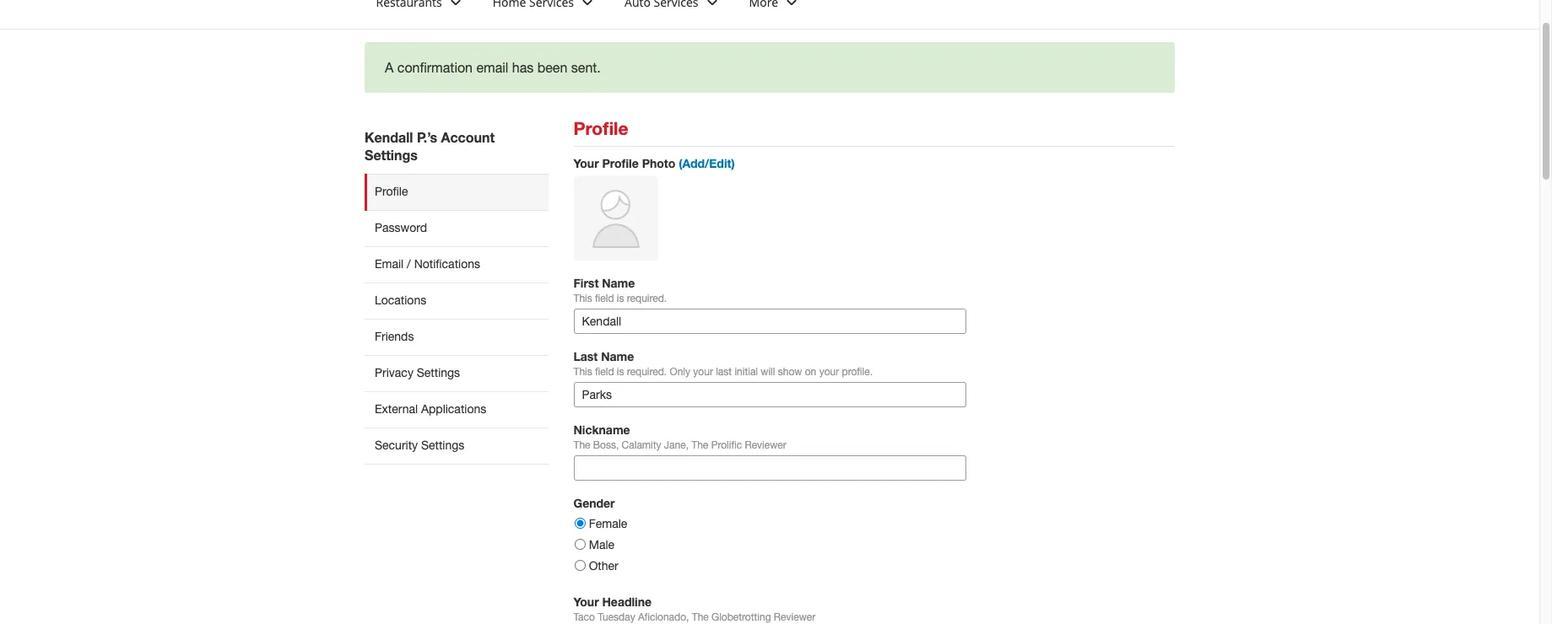 Task type: describe. For each thing, give the bounding box(es) containing it.
1 vertical spatial profile
[[602, 156, 639, 170]]

Last Name text field
[[573, 382, 966, 408]]

locations
[[375, 294, 426, 307]]

privacy settings link
[[365, 355, 548, 392]]

last
[[573, 349, 598, 364]]

2 24 chevron down v2 image from the left
[[577, 0, 598, 12]]

name for last
[[601, 349, 634, 364]]

will
[[761, 366, 775, 378]]

password link
[[365, 210, 548, 246]]

locations link
[[365, 283, 548, 319]]

gender
[[573, 496, 615, 511]]

field for first
[[595, 293, 614, 305]]

password
[[375, 221, 427, 235]]

required. for last
[[627, 366, 667, 378]]

your profile photo (add/edit)
[[573, 156, 735, 170]]

been
[[537, 60, 567, 75]]

Male radio
[[574, 539, 585, 550]]

other
[[589, 560, 618, 573]]

kendall
[[365, 129, 413, 145]]

last name this field is required. only your last initial will show on your profile.
[[573, 349, 873, 378]]

settings inside kendall p.'s account settings
[[365, 147, 418, 163]]

taco
[[573, 612, 595, 624]]

first
[[573, 276, 599, 290]]

account
[[441, 129, 495, 145]]

Other radio
[[574, 560, 585, 571]]

email / notifications link
[[365, 246, 548, 283]]

headline
[[602, 595, 652, 609]]

(add/edit)
[[679, 156, 735, 170]]

prolific
[[711, 440, 742, 452]]

the left boss,
[[573, 440, 590, 452]]

aficionado,
[[638, 612, 689, 624]]

(add/edit) link
[[679, 156, 735, 170]]

the for the
[[691, 440, 708, 452]]

applications
[[421, 402, 486, 416]]

friends link
[[365, 319, 548, 355]]

show
[[778, 366, 802, 378]]

your for your profile photo (add/edit)
[[573, 156, 599, 170]]

Female radio
[[574, 518, 585, 529]]

security
[[375, 439, 418, 452]]

reviewer for the
[[745, 440, 786, 452]]

last
[[716, 366, 732, 378]]

2 your from the left
[[819, 366, 839, 378]]

0 vertical spatial profile
[[573, 118, 628, 139]]

required. for first
[[627, 293, 667, 305]]

First Name text field
[[573, 309, 966, 334]]

confirmation
[[397, 60, 473, 75]]

calamity
[[622, 440, 661, 452]]

this for last
[[573, 366, 592, 378]]

email / notifications
[[375, 257, 480, 271]]

boss,
[[593, 440, 619, 452]]



Task type: vqa. For each thing, say whether or not it's contained in the screenshot.
The 16 Filter V2 ICON
no



Task type: locate. For each thing, give the bounding box(es) containing it.
the inside the your headline taco tuesday aficionado, the globetrotting reviewer
[[692, 612, 709, 624]]

reviewer
[[745, 440, 786, 452], [774, 612, 815, 624]]

male
[[589, 538, 614, 552]]

Nickname text field
[[573, 456, 966, 481]]

name right last
[[601, 349, 634, 364]]

on
[[805, 366, 816, 378]]

24 chevron down v2 image
[[445, 0, 466, 12], [577, 0, 598, 12], [702, 0, 722, 12]]

1 vertical spatial your
[[573, 595, 599, 609]]

0 vertical spatial field
[[595, 293, 614, 305]]

privacy
[[375, 366, 413, 380]]

a
[[385, 60, 394, 75]]

your left last
[[693, 366, 713, 378]]

nickname the boss, calamity jane, the prolific reviewer
[[573, 423, 786, 452]]

24 chevron down v2 image up sent. at the top left
[[577, 0, 598, 12]]

your inside the your headline taco tuesday aficionado, the globetrotting reviewer
[[573, 595, 599, 609]]

reviewer up nickname text field
[[745, 440, 786, 452]]

profile link
[[365, 174, 548, 210]]

globetrotting
[[712, 612, 771, 624]]

reviewer right globetrotting
[[774, 612, 815, 624]]

first name this field is required.
[[573, 276, 667, 305]]

2 your from the top
[[573, 595, 599, 609]]

reviewer for headline
[[774, 612, 815, 624]]

settings for privacy
[[417, 366, 460, 380]]

required. inside first name this field is required.
[[627, 293, 667, 305]]

3 24 chevron down v2 image from the left
[[702, 0, 722, 12]]

2 this from the top
[[573, 366, 592, 378]]

1 your from the left
[[693, 366, 713, 378]]

is for first
[[617, 293, 624, 305]]

field inside last name this field is required. only your last initial will show on your profile.
[[595, 366, 614, 378]]

1 this from the top
[[573, 293, 592, 305]]

kendall p.'s account settings
[[365, 129, 495, 163]]

the right aficionado,
[[692, 612, 709, 624]]

/
[[407, 257, 411, 271]]

0 vertical spatial your
[[573, 156, 599, 170]]

2 required. from the top
[[627, 366, 667, 378]]

name for first
[[602, 276, 635, 290]]

required.
[[627, 293, 667, 305], [627, 366, 667, 378]]

settings down kendall
[[365, 147, 418, 163]]

this inside first name this field is required.
[[573, 293, 592, 305]]

0 horizontal spatial 24 chevron down v2 image
[[445, 0, 466, 12]]

notifications
[[414, 257, 480, 271]]

female
[[589, 517, 627, 531]]

initial
[[735, 366, 758, 378]]

2 is from the top
[[617, 366, 624, 378]]

0 vertical spatial this
[[573, 293, 592, 305]]

2 vertical spatial settings
[[421, 439, 464, 452]]

nickname
[[573, 423, 630, 437]]

0 vertical spatial settings
[[365, 147, 418, 163]]

p.'s
[[417, 129, 437, 145]]

has
[[512, 60, 534, 75]]

your right on
[[819, 366, 839, 378]]

settings for security
[[421, 439, 464, 452]]

profile up password
[[375, 185, 408, 198]]

field down first
[[595, 293, 614, 305]]

this
[[573, 293, 592, 305], [573, 366, 592, 378]]

1 vertical spatial this
[[573, 366, 592, 378]]

settings down applications
[[421, 439, 464, 452]]

profile down sent. at the top left
[[573, 118, 628, 139]]

0 vertical spatial is
[[617, 293, 624, 305]]

email
[[476, 60, 508, 75]]

1 vertical spatial settings
[[417, 366, 460, 380]]

sent.
[[571, 60, 601, 75]]

reviewer inside nickname the boss, calamity jane, the prolific reviewer
[[745, 440, 786, 452]]

your
[[573, 156, 599, 170], [573, 595, 599, 609]]

1 vertical spatial reviewer
[[774, 612, 815, 624]]

this down first
[[573, 293, 592, 305]]

2 field from the top
[[595, 366, 614, 378]]

2 vertical spatial profile
[[375, 185, 408, 198]]

only
[[670, 366, 690, 378]]

business categories element
[[362, 0, 1506, 29]]

2 horizontal spatial 24 chevron down v2 image
[[702, 0, 722, 12]]

external applications
[[375, 402, 486, 416]]

your up "taco"
[[573, 595, 599, 609]]

name inside last name this field is required. only your last initial will show on your profile.
[[601, 349, 634, 364]]

name inside first name this field is required.
[[602, 276, 635, 290]]

photo
[[642, 156, 675, 170]]

is inside last name this field is required. only your last initial will show on your profile.
[[617, 366, 624, 378]]

settings up external applications
[[417, 366, 460, 380]]

the right jane,
[[691, 440, 708, 452]]

field for last
[[595, 366, 614, 378]]

field inside first name this field is required.
[[595, 293, 614, 305]]

1 required. from the top
[[627, 293, 667, 305]]

your for your headline taco tuesday aficionado, the globetrotting reviewer
[[573, 595, 599, 609]]

0 vertical spatial name
[[602, 276, 635, 290]]

friends
[[375, 330, 414, 343]]

1 your from the top
[[573, 156, 599, 170]]

this down last
[[573, 366, 592, 378]]

this for first
[[573, 293, 592, 305]]

24 chevron down v2 image left 24 chevron down v2 icon
[[702, 0, 722, 12]]

0 horizontal spatial your
[[693, 366, 713, 378]]

1 vertical spatial required.
[[627, 366, 667, 378]]

1 horizontal spatial 24 chevron down v2 image
[[577, 0, 598, 12]]

email
[[375, 257, 404, 271]]

tuesday
[[598, 612, 635, 624]]

1 field from the top
[[595, 293, 614, 305]]

field down last
[[595, 366, 614, 378]]

security settings
[[375, 439, 464, 452]]

0 vertical spatial reviewer
[[745, 440, 786, 452]]

is for last
[[617, 366, 624, 378]]

your headline taco tuesday aficionado, the globetrotting reviewer
[[573, 595, 815, 624]]

a confirmation email has been sent.
[[385, 60, 601, 75]]

your left photo
[[573, 156, 599, 170]]

privacy settings
[[375, 366, 460, 380]]

your
[[693, 366, 713, 378], [819, 366, 839, 378]]

1 vertical spatial is
[[617, 366, 624, 378]]

external applications link
[[365, 392, 548, 428]]

24 chevron down v2 image
[[782, 0, 802, 12]]

the
[[573, 440, 590, 452], [691, 440, 708, 452], [692, 612, 709, 624]]

jane,
[[664, 440, 689, 452]]

profile
[[573, 118, 628, 139], [602, 156, 639, 170], [375, 185, 408, 198]]

reviewer inside the your headline taco tuesday aficionado, the globetrotting reviewer
[[774, 612, 815, 624]]

profile.
[[842, 366, 873, 378]]

1 vertical spatial field
[[595, 366, 614, 378]]

settings
[[365, 147, 418, 163], [417, 366, 460, 380], [421, 439, 464, 452]]

is inside first name this field is required.
[[617, 293, 624, 305]]

1 vertical spatial name
[[601, 349, 634, 364]]

required. inside last name this field is required. only your last initial will show on your profile.
[[627, 366, 667, 378]]

1 horizontal spatial your
[[819, 366, 839, 378]]

external
[[375, 402, 418, 416]]

field
[[595, 293, 614, 305], [595, 366, 614, 378]]

is
[[617, 293, 624, 305], [617, 366, 624, 378]]

security settings link
[[365, 428, 548, 465]]

profile left photo
[[602, 156, 639, 170]]

24 chevron down v2 image up confirmation
[[445, 0, 466, 12]]

name right first
[[602, 276, 635, 290]]

0 vertical spatial required.
[[627, 293, 667, 305]]

the for headline
[[692, 612, 709, 624]]

1 is from the top
[[617, 293, 624, 305]]

1 24 chevron down v2 image from the left
[[445, 0, 466, 12]]

name
[[602, 276, 635, 290], [601, 349, 634, 364]]

this inside last name this field is required. only your last initial will show on your profile.
[[573, 366, 592, 378]]



